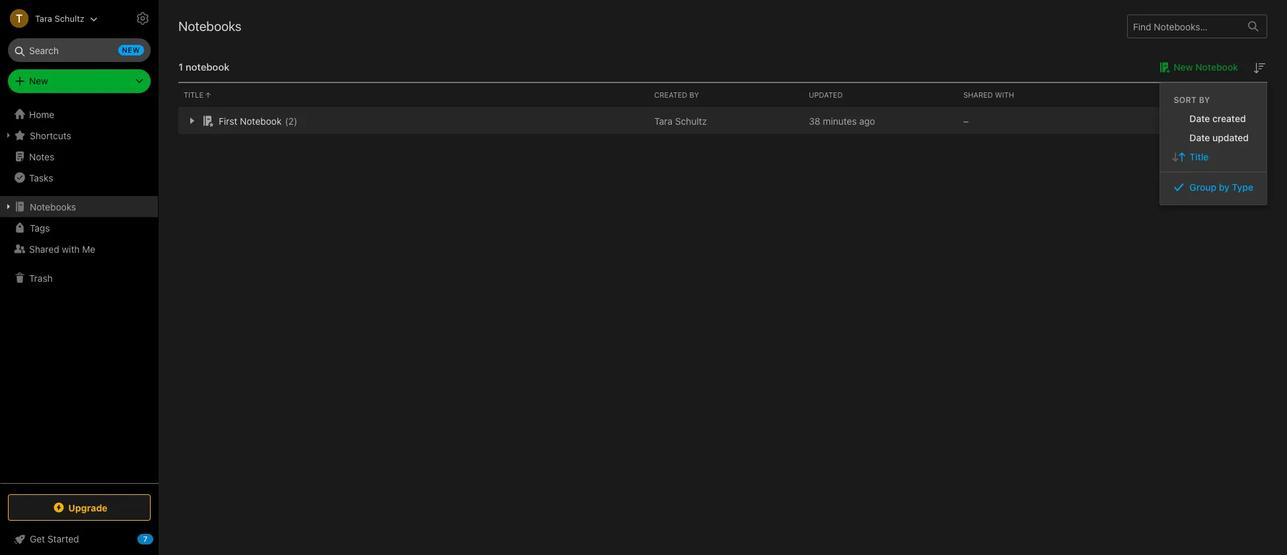 Task type: locate. For each thing, give the bounding box(es) containing it.
7
[[143, 535, 148, 544]]

notebook up sort by
[[1196, 61, 1238, 73]]

0 horizontal spatial by
[[1199, 95, 1210, 105]]

1 notebook
[[178, 61, 229, 73]]

date updated
[[1190, 132, 1249, 143]]

click to collapse image
[[154, 531, 164, 547]]

notes link
[[0, 146, 158, 167]]

notebook for first
[[240, 115, 282, 127]]

trash
[[29, 273, 53, 284]]

new up sort
[[1174, 61, 1193, 73]]

notebook
[[186, 61, 229, 73]]

2 date from the top
[[1190, 132, 1210, 143]]

new
[[1174, 61, 1193, 73], [29, 75, 48, 87]]

get
[[30, 534, 45, 545]]

notebooks
[[178, 19, 242, 34], [30, 201, 76, 212]]

1 vertical spatial new
[[29, 75, 48, 87]]

1 horizontal spatial tara
[[654, 115, 673, 127]]

tara schultz down created by
[[654, 115, 707, 127]]

row group containing first notebook
[[178, 108, 1267, 134]]

0 vertical spatial by
[[1199, 95, 1210, 105]]

1 horizontal spatial schultz
[[675, 115, 707, 127]]

by right sort
[[1199, 95, 1210, 105]]

upgrade
[[68, 503, 108, 514]]

new notebook button
[[1155, 59, 1238, 75]]

tara
[[35, 13, 52, 23], [654, 115, 673, 127]]

tags
[[30, 222, 50, 234]]

notes
[[29, 151, 54, 162]]

1 horizontal spatial new
[[1174, 61, 1193, 73]]

started
[[47, 534, 79, 545]]

updated button
[[804, 83, 958, 107]]

by for sort
[[1199, 95, 1210, 105]]

notebook left (
[[240, 115, 282, 127]]

1 horizontal spatial by
[[1219, 182, 1230, 193]]

date down sort by
[[1190, 113, 1210, 124]]

1 vertical spatial tara
[[654, 115, 673, 127]]

1 vertical spatial notebooks
[[30, 201, 76, 212]]

by
[[1199, 95, 1210, 105], [1219, 182, 1230, 193]]

38 minutes ago
[[809, 115, 875, 127]]

notebook inside row
[[240, 115, 282, 127]]

0 vertical spatial notebook
[[1196, 61, 1238, 73]]

shared
[[29, 243, 59, 255]]

minutes
[[823, 115, 857, 127]]

new inside button
[[1174, 61, 1193, 73]]

1 horizontal spatial notebook
[[1196, 61, 1238, 73]]

schultz up search text box
[[54, 13, 84, 23]]

notebook inside button
[[1196, 61, 1238, 73]]

group by type
[[1190, 182, 1254, 193]]

tasks button
[[0, 167, 158, 188]]

tree
[[0, 104, 159, 483]]

shared
[[964, 91, 993, 99]]

by inside dropdown list menu
[[1219, 182, 1230, 193]]

new
[[122, 46, 140, 54]]

date
[[1190, 113, 1210, 124], [1190, 132, 1210, 143]]

arrow image
[[184, 113, 200, 129]]

notebooks inside tree
[[30, 201, 76, 212]]

0 vertical spatial schultz
[[54, 13, 84, 23]]

0 horizontal spatial new
[[29, 75, 48, 87]]

dropdown list menu
[[1161, 109, 1267, 197]]

new button
[[8, 69, 151, 93]]

notebooks element
[[159, 0, 1287, 556]]

tara inside 'account' field
[[35, 13, 52, 23]]

first
[[219, 115, 237, 127]]

2
[[288, 115, 294, 127]]

0 horizontal spatial tara schultz
[[35, 13, 84, 23]]

created
[[654, 91, 687, 99]]

title button
[[178, 83, 649, 107]]

Search text field
[[17, 38, 141, 62]]

tara down created
[[654, 115, 673, 127]]

0 vertical spatial tara
[[35, 13, 52, 23]]

by left type
[[1219, 182, 1230, 193]]

1 vertical spatial date
[[1190, 132, 1210, 143]]

row group
[[178, 108, 1267, 134]]

with
[[62, 243, 80, 255]]

schultz down by
[[675, 115, 707, 127]]

tara up search text box
[[35, 13, 52, 23]]

new up home
[[29, 75, 48, 87]]

0 horizontal spatial tara
[[35, 13, 52, 23]]

date for date created
[[1190, 113, 1210, 124]]

1 vertical spatial tara schultz
[[654, 115, 707, 127]]

first notebook ( 2 )
[[219, 115, 297, 127]]

get started
[[30, 534, 79, 545]]

0 horizontal spatial notebook
[[240, 115, 282, 127]]

1 vertical spatial schultz
[[675, 115, 707, 127]]

tara schultz
[[35, 13, 84, 23], [654, 115, 707, 127]]

notebook
[[1196, 61, 1238, 73], [240, 115, 282, 127]]

0 vertical spatial tara schultz
[[35, 13, 84, 23]]

1 vertical spatial notebook
[[240, 115, 282, 127]]

sort by
[[1174, 95, 1210, 105]]

tags button
[[0, 217, 158, 239]]

notebooks up notebook
[[178, 19, 242, 34]]

me
[[82, 243, 95, 255]]

notebooks up tags at the left of page
[[30, 201, 76, 212]]

1 vertical spatial by
[[1219, 182, 1230, 193]]

1 date from the top
[[1190, 113, 1210, 124]]

new inside popup button
[[29, 75, 48, 87]]

by for group
[[1219, 182, 1230, 193]]

date inside "link"
[[1190, 132, 1210, 143]]

schultz
[[54, 13, 84, 23], [675, 115, 707, 127]]

0 horizontal spatial notebooks
[[30, 201, 76, 212]]

1 horizontal spatial notebooks
[[178, 19, 242, 34]]

38
[[809, 115, 820, 127]]

date up the title
[[1190, 132, 1210, 143]]

trash link
[[0, 268, 158, 289]]

0 horizontal spatial schultz
[[54, 13, 84, 23]]

0 vertical spatial notebooks
[[178, 19, 242, 34]]

0 vertical spatial new
[[1174, 61, 1193, 73]]

1 horizontal spatial tara schultz
[[654, 115, 707, 127]]

updated
[[809, 91, 843, 99]]

0 vertical spatial date
[[1190, 113, 1210, 124]]

tara schultz up search text box
[[35, 13, 84, 23]]



Task type: vqa. For each thing, say whether or not it's contained in the screenshot.
CREATED BY button
yes



Task type: describe. For each thing, give the bounding box(es) containing it.
created
[[1213, 113, 1246, 124]]

tara schultz inside first notebook row
[[654, 115, 707, 127]]

created by button
[[649, 83, 804, 107]]

shared with me link
[[0, 239, 158, 260]]

Account field
[[0, 5, 98, 32]]

Help and Learning task checklist field
[[0, 529, 159, 550]]

home
[[29, 109, 54, 120]]

date created
[[1190, 113, 1246, 124]]

first notebook row
[[178, 108, 1267, 134]]

notebook for new
[[1196, 61, 1238, 73]]

title
[[1190, 151, 1209, 163]]

settings image
[[135, 11, 151, 26]]

sort
[[1174, 95, 1197, 105]]

shortcuts button
[[0, 125, 158, 146]]

with
[[995, 91, 1014, 99]]

tasks
[[29, 172, 53, 183]]

tree containing home
[[0, 104, 159, 483]]

expand notebooks image
[[3, 202, 14, 212]]

by
[[690, 91, 699, 99]]

schultz inside first notebook row
[[675, 115, 707, 127]]

shortcuts
[[30, 130, 71, 141]]

shared with button
[[958, 83, 1113, 107]]

shared with me
[[29, 243, 95, 255]]

new search field
[[17, 38, 144, 62]]

shared with
[[964, 91, 1014, 99]]

new notebook
[[1174, 61, 1238, 73]]

tara schultz inside 'account' field
[[35, 13, 84, 23]]

home link
[[0, 104, 159, 125]]

sort options image
[[1252, 60, 1267, 76]]

(
[[285, 115, 288, 127]]

type
[[1232, 182, 1254, 193]]

new for new
[[29, 75, 48, 87]]

notebooks link
[[0, 196, 158, 217]]

date for date updated
[[1190, 132, 1210, 143]]

)
[[294, 115, 297, 127]]

tara inside first notebook row
[[654, 115, 673, 127]]

Find Notebooks… text field
[[1128, 16, 1240, 37]]

schultz inside 'account' field
[[54, 13, 84, 23]]

title link
[[1161, 147, 1267, 167]]

upgrade button
[[8, 495, 151, 521]]

–
[[964, 115, 969, 127]]

1
[[178, 61, 183, 73]]

updated
[[1213, 132, 1249, 143]]

ago
[[859, 115, 875, 127]]

group
[[1190, 182, 1217, 193]]

Sort field
[[1252, 59, 1267, 76]]

date updated link
[[1161, 128, 1267, 147]]

new for new notebook
[[1174, 61, 1193, 73]]

group by type link
[[1161, 178, 1267, 197]]

created by
[[654, 91, 699, 99]]

title
[[184, 91, 204, 99]]

date created link
[[1161, 109, 1267, 128]]

row group inside notebooks element
[[178, 108, 1267, 134]]



